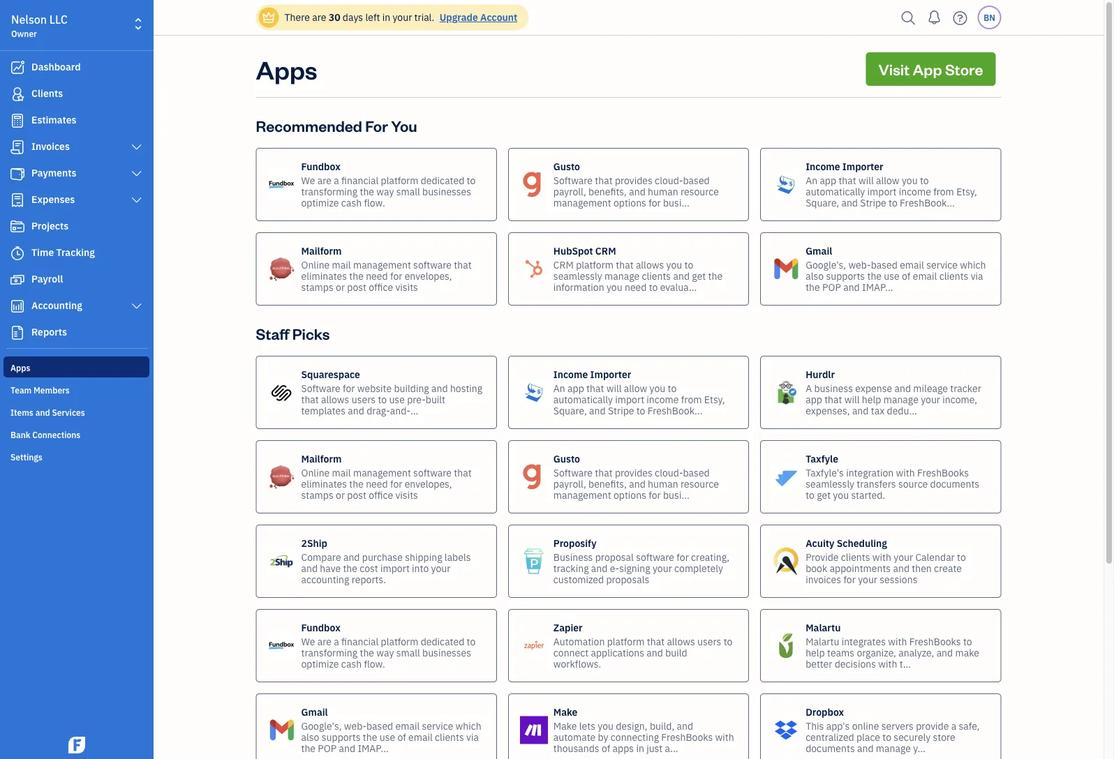 Task type: vqa. For each thing, say whether or not it's contained in the screenshot.
30
yes



Task type: locate. For each thing, give the bounding box(es) containing it.
1 horizontal spatial import
[[615, 393, 644, 406]]

go to help image
[[949, 7, 971, 28]]

eliminates right mailform image
[[301, 269, 347, 282]]

eliminates right mailform icon
[[301, 477, 347, 490]]

taxfyle
[[806, 452, 838, 465]]

1 vertical spatial income
[[553, 368, 588, 381]]

income for income importer image
[[899, 185, 931, 198]]

dedicated for fundbox icon
[[421, 635, 464, 648]]

in left just at the bottom right
[[636, 742, 644, 755]]

which
[[960, 258, 986, 271], [456, 720, 482, 733]]

0 horizontal spatial imap...
[[358, 742, 389, 755]]

2 fundbox from the top
[[301, 621, 340, 634]]

2 envelopes, from the top
[[405, 477, 452, 490]]

provide
[[916, 720, 949, 733]]

that inside squarespace software for website building and hosting that allows users to use pre-built templates and drag-and-...
[[301, 393, 319, 406]]

income right income importer image
[[806, 160, 840, 173]]

are left 30
[[312, 11, 326, 24]]

1 horizontal spatial imap...
[[862, 281, 893, 294]]

and inside zapier automation platform that allows users to connect applications and build workflows.
[[647, 646, 663, 659]]

freshbooks up t... at the bottom of the page
[[909, 635, 961, 648]]

0 vertical spatial fundbox
[[301, 160, 340, 173]]

2 visits from the top
[[395, 489, 418, 502]]

1 vertical spatial benefits,
[[588, 477, 627, 490]]

gmail image
[[772, 255, 800, 283]]

0 vertical spatial human
[[648, 185, 678, 198]]

2 vertical spatial import
[[380, 562, 410, 575]]

1 vertical spatial optimize
[[301, 658, 339, 670]]

way for fundbox image
[[376, 185, 394, 198]]

1 vertical spatial make
[[553, 720, 577, 733]]

crm down hubspot
[[553, 258, 574, 271]]

1 vertical spatial manage
[[884, 393, 919, 406]]

1 payroll, from the top
[[553, 185, 586, 198]]

automatically right income importer image
[[806, 185, 865, 198]]

chevron large down image inside payments link
[[130, 168, 143, 179]]

app
[[820, 174, 836, 187], [568, 382, 584, 395], [806, 393, 822, 406]]

chevron large down image up payments link at the left of page
[[130, 142, 143, 153]]

an right income importer image
[[806, 174, 817, 187]]

chevron large down image for accounting
[[130, 301, 143, 312]]

1 vertical spatial freshbooks
[[909, 635, 961, 648]]

settings link
[[3, 446, 149, 467]]

scheduling
[[837, 537, 887, 550]]

seamlessly down taxfyle
[[806, 477, 854, 490]]

documents down app's
[[806, 742, 855, 755]]

analyze,
[[899, 646, 934, 659]]

in inside 'make make lets you design, build, and automate by connecting freshbooks with thousands of apps in just a...'
[[636, 742, 644, 755]]

by
[[598, 731, 608, 744]]

make
[[553, 706, 578, 719], [553, 720, 577, 733]]

1 horizontal spatial allow
[[876, 174, 900, 187]]

2 online from the top
[[301, 466, 330, 479]]

started.
[[851, 489, 885, 502]]

square, for income importer icon
[[553, 404, 587, 417]]

2 vertical spatial a
[[951, 720, 956, 733]]

your right signing
[[653, 562, 672, 575]]

payments link
[[3, 161, 149, 186]]

0 vertical spatial eliminates
[[301, 269, 347, 282]]

staff
[[256, 324, 289, 343]]

online right mailform icon
[[301, 466, 330, 479]]

income importer image
[[520, 379, 548, 407]]

1 horizontal spatial of
[[602, 742, 610, 755]]

servers
[[881, 720, 914, 733]]

users inside zapier automation platform that allows users to connect applications and build workflows.
[[697, 635, 721, 648]]

to inside taxfyle taxfyle's integration with freshbooks seamlessly transfers source documents to get you started.
[[806, 489, 815, 502]]

income importer an app that will allow you to automatically import income from etsy, square, and stripe to freshbook... for income importer icon
[[553, 368, 725, 417]]

etsy, for income importer icon
[[704, 393, 725, 406]]

the inside 2ship compare and purchase shipping labels and have the cost import into your accounting reports.
[[343, 562, 357, 575]]

management
[[553, 196, 611, 209], [353, 258, 411, 271], [353, 466, 411, 479], [553, 489, 611, 502]]

1 vertical spatial get
[[817, 489, 831, 502]]

visits
[[395, 281, 418, 294], [395, 489, 418, 502]]

need for for
[[366, 269, 388, 282]]

0 vertical spatial users
[[352, 393, 376, 406]]

seamlessly inside taxfyle taxfyle's integration with freshbooks seamlessly transfers source documents to get you started.
[[806, 477, 854, 490]]

stamps right mailform image
[[301, 281, 334, 294]]

that inside hurdlr a business expense and mileage tracker app that will help manage your income, expenses, and tax dedu...
[[825, 393, 842, 406]]

2 horizontal spatial import
[[867, 185, 897, 198]]

0 horizontal spatial seamlessly
[[553, 269, 602, 282]]

also right gmail image
[[301, 731, 319, 744]]

0 vertical spatial pop
[[822, 281, 841, 294]]

recommended
[[256, 116, 362, 135]]

0 vertical spatial via
[[971, 269, 983, 282]]

1 vertical spatial stamps
[[301, 489, 334, 502]]

0 horizontal spatial importer
[[590, 368, 631, 381]]

import inside 2ship compare and purchase shipping labels and have the cost import into your accounting reports.
[[380, 562, 410, 575]]

2 office from the top
[[369, 489, 393, 502]]

platform
[[381, 174, 418, 187], [576, 258, 614, 271], [381, 635, 418, 648], [607, 635, 645, 648]]

1 vertical spatial in
[[636, 742, 644, 755]]

2 way from the top
[[376, 646, 394, 659]]

and-
[[390, 404, 410, 417]]

use
[[884, 269, 900, 282], [389, 393, 405, 406], [380, 731, 395, 744]]

2 mailform online mail management software that eliminates the need for envelopes, stamps or post office visits from the top
[[301, 452, 472, 502]]

online right mailform image
[[301, 258, 330, 271]]

dedicated for fundbox image
[[421, 174, 464, 187]]

0 vertical spatial income
[[806, 160, 840, 173]]

stamps
[[301, 281, 334, 294], [301, 489, 334, 502]]

proposify image
[[520, 548, 548, 576]]

1 financial from the top
[[341, 174, 378, 187]]

0 vertical spatial stripe
[[860, 196, 886, 209]]

allow for income importer image
[[876, 174, 900, 187]]

documents right source
[[930, 477, 979, 490]]

0 horizontal spatial service
[[422, 720, 453, 733]]

compare
[[301, 551, 341, 564]]

fundbox down recommended
[[301, 160, 340, 173]]

software inside squarespace software for website building and hosting that allows users to use pre-built templates and drag-and-...
[[301, 382, 340, 395]]

the inside the hubspot crm crm platform that allows you to seamlessly manage clients and get the information you need to evalua...
[[708, 269, 723, 282]]

0 horizontal spatial gmail google's, web-based email service which also supports the use of email clients via the pop and imap...
[[301, 706, 482, 755]]

help left teams
[[806, 646, 825, 659]]

0 vertical spatial which
[[960, 258, 986, 271]]

platform inside zapier automation platform that allows users to connect applications and build workflows.
[[607, 635, 645, 648]]

1 horizontal spatial freshbook...
[[900, 196, 955, 209]]

allows
[[636, 258, 664, 271], [321, 393, 349, 406], [667, 635, 695, 648]]

1 vertical spatial malartu
[[806, 635, 839, 648]]

2 or from the top
[[336, 489, 345, 502]]

dedicated
[[421, 174, 464, 187], [421, 635, 464, 648]]

payroll,
[[553, 185, 586, 198], [553, 477, 586, 490]]

2 businesses from the top
[[422, 646, 471, 659]]

2 chevron large down image from the top
[[130, 195, 143, 206]]

import for income importer image
[[867, 185, 897, 198]]

chevron large down image inside 'accounting' link
[[130, 301, 143, 312]]

1 eliminates from the top
[[301, 269, 347, 282]]

1 horizontal spatial seamlessly
[[806, 477, 854, 490]]

help inside hurdlr a business expense and mileage tracker app that will help manage your income, expenses, and tax dedu...
[[862, 393, 881, 406]]

mailform image
[[268, 255, 296, 283]]

1 businesses from the top
[[422, 185, 471, 198]]

allows right applications
[[667, 635, 695, 648]]

manage
[[605, 269, 640, 282], [884, 393, 919, 406], [876, 742, 911, 755]]

malartu up teams
[[806, 621, 841, 634]]

need for picks
[[366, 477, 388, 490]]

importer for income importer icon
[[590, 368, 631, 381]]

main element
[[0, 0, 188, 759]]

calendar
[[915, 551, 955, 564]]

from for income importer icon
[[681, 393, 702, 406]]

gmail image
[[268, 717, 296, 744]]

chevron large down image up "expenses" link
[[130, 168, 143, 179]]

nelson
[[11, 12, 47, 27]]

and inside 'malartu malartu integrates with freshbooks to help teams organize, analyze, and make better decisions with t...'
[[937, 646, 953, 659]]

proposals
[[606, 573, 649, 586]]

of inside 'make make lets you design, build, and automate by connecting freshbooks with thousands of apps in just a...'
[[602, 742, 610, 755]]

allows inside the hubspot crm crm platform that allows you to seamlessly manage clients and get the information you need to evalua...
[[636, 258, 664, 271]]

busi... for gusto image
[[663, 196, 690, 209]]

chevron large down image down payroll "link"
[[130, 301, 143, 312]]

mail for for
[[332, 258, 351, 271]]

estimate image
[[9, 114, 26, 128]]

gusto image
[[520, 171, 548, 199]]

0 horizontal spatial gmail
[[301, 706, 328, 719]]

2 small from the top
[[396, 646, 420, 659]]

1 vertical spatial post
[[347, 489, 366, 502]]

0 horizontal spatial import
[[380, 562, 410, 575]]

import
[[867, 185, 897, 198], [615, 393, 644, 406], [380, 562, 410, 575]]

and inside 'make make lets you design, build, and automate by connecting freshbooks with thousands of apps in just a...'
[[677, 720, 693, 733]]

help left dedu...
[[862, 393, 881, 406]]

your inside proposify business proposal software for creating, tracking and e-signing your completely customized proposals
[[653, 562, 672, 575]]

small for fundbox icon
[[396, 646, 420, 659]]

supports right gmail icon
[[826, 269, 865, 282]]

0 vertical spatial an
[[806, 174, 817, 187]]

0 vertical spatial transforming
[[301, 185, 358, 198]]

automatically right income importer icon
[[553, 393, 613, 406]]

integrates
[[842, 635, 886, 648]]

gusto right gusto image
[[553, 160, 580, 173]]

1 stamps from the top
[[301, 281, 334, 294]]

apps link
[[3, 357, 149, 378]]

1 way from the top
[[376, 185, 394, 198]]

documents
[[930, 477, 979, 490], [806, 742, 855, 755]]

pop for gmail image
[[318, 742, 337, 755]]

etsy,
[[956, 185, 977, 198], [704, 393, 725, 406]]

software right gusto image
[[553, 174, 593, 187]]

0 horizontal spatial allow
[[624, 382, 647, 395]]

dashboard image
[[9, 61, 26, 75]]

1 provides from the top
[[615, 174, 653, 187]]

google's, for gmail icon
[[806, 258, 846, 271]]

office
[[369, 281, 393, 294], [369, 489, 393, 502]]

for inside squarespace software for website building and hosting that allows users to use pre-built templates and drag-and-...
[[343, 382, 355, 395]]

way for fundbox icon
[[376, 646, 394, 659]]

we right fundbox icon
[[301, 635, 315, 648]]

1 office from the top
[[369, 281, 393, 294]]

service
[[926, 258, 958, 271], [422, 720, 453, 733]]

allows up evalua...
[[636, 258, 664, 271]]

1 chevron large down image from the top
[[130, 142, 143, 153]]

of
[[902, 269, 911, 282], [397, 731, 406, 744], [602, 742, 610, 755]]

allow for income importer icon
[[624, 382, 647, 395]]

that
[[595, 174, 613, 187], [839, 174, 856, 187], [454, 258, 472, 271], [616, 258, 634, 271], [586, 382, 604, 395], [301, 393, 319, 406], [825, 393, 842, 406], [454, 466, 472, 479], [595, 466, 613, 479], [647, 635, 665, 648]]

2 gusto from the top
[[553, 452, 580, 465]]

e-
[[610, 562, 619, 575]]

you
[[391, 116, 417, 135]]

1 make from the top
[[553, 706, 578, 719]]

1 vertical spatial freshbook...
[[648, 404, 703, 417]]

expenses,
[[806, 404, 850, 417]]

for
[[365, 116, 388, 135]]

2 dedicated from the top
[[421, 635, 464, 648]]

envelopes, for recommended for you
[[405, 269, 452, 282]]

0 vertical spatial service
[[926, 258, 958, 271]]

clients inside acuity scheduling provide clients with your calendar to book appointments and then create invoices for your sessions
[[841, 551, 870, 564]]

pop
[[822, 281, 841, 294], [318, 742, 337, 755]]

that inside the hubspot crm crm platform that allows you to seamlessly manage clients and get the information you need to evalua...
[[616, 258, 634, 271]]

1 horizontal spatial etsy,
[[956, 185, 977, 198]]

make left lets
[[553, 720, 577, 733]]

1 vertical spatial importer
[[590, 368, 631, 381]]

will
[[859, 174, 874, 187], [606, 382, 622, 395], [844, 393, 860, 406]]

2 payroll, from the top
[[553, 477, 586, 490]]

human for gusto icon
[[648, 477, 678, 490]]

with right a...
[[715, 731, 734, 744]]

2 cloud- from the top
[[655, 466, 683, 479]]

1 horizontal spatial service
[[926, 258, 958, 271]]

users inside squarespace software for website building and hosting that allows users to use pre-built templates and drag-and-...
[[352, 393, 376, 406]]

2 vertical spatial freshbooks
[[661, 731, 713, 744]]

1 horizontal spatial documents
[[930, 477, 979, 490]]

picks
[[292, 324, 330, 343]]

2 optimize from the top
[[301, 658, 339, 670]]

1 flow. from the top
[[364, 196, 385, 209]]

software
[[413, 258, 452, 271], [413, 466, 452, 479], [636, 551, 674, 564]]

0 vertical spatial a
[[334, 174, 339, 187]]

squarespace image
[[268, 379, 296, 407]]

for inside proposify business proposal software for creating, tracking and e-signing your completely customized proposals
[[677, 551, 689, 564]]

freshbooks inside 'malartu malartu integrates with freshbooks to help teams organize, analyze, and make better decisions with t...'
[[909, 635, 961, 648]]

chevron large down image
[[130, 142, 143, 153], [130, 301, 143, 312]]

2 we from the top
[[301, 635, 315, 648]]

connect
[[553, 646, 589, 659]]

manage inside dropbox this app's online servers provide a safe, centralized place to securely store documents and manage y...
[[876, 742, 911, 755]]

app's
[[826, 720, 850, 733]]

2 busi... from the top
[[663, 489, 690, 502]]

stripe for income importer icon
[[608, 404, 634, 417]]

1 cloud- from the top
[[655, 174, 683, 187]]

1 vertical spatial which
[[456, 720, 482, 733]]

will inside hurdlr a business expense and mileage tracker app that will help manage your income, expenses, and tax dedu...
[[844, 393, 860, 406]]

1 vertical spatial via
[[466, 731, 479, 744]]

0 vertical spatial envelopes,
[[405, 269, 452, 282]]

1 horizontal spatial google's,
[[806, 258, 846, 271]]

visits for recommended for you
[[395, 281, 418, 294]]

chevron large down image for payments
[[130, 168, 143, 179]]

1 vertical spatial resource
[[681, 477, 719, 490]]

fundbox for fundbox image
[[301, 160, 340, 173]]

1 cash from the top
[[341, 196, 362, 209]]

team members link
[[3, 379, 149, 400]]

chevron large down image
[[130, 168, 143, 179], [130, 195, 143, 206]]

or for for
[[336, 281, 345, 294]]

use for gmail image
[[380, 731, 395, 744]]

for inside acuity scheduling provide clients with your calendar to book appointments and then create invoices for your sessions
[[844, 573, 856, 586]]

visit app store
[[878, 59, 983, 79]]

gusto for gusto image
[[553, 160, 580, 173]]

payroll, for gusto icon
[[553, 477, 586, 490]]

an for income importer icon
[[553, 382, 565, 395]]

2 transforming from the top
[[301, 646, 358, 659]]

square, right income importer image
[[806, 196, 839, 209]]

app right income importer icon
[[568, 382, 584, 395]]

malartu malartu integrates with freshbooks to help teams organize, analyze, and make better decisions with t...
[[806, 621, 979, 670]]

notifications image
[[923, 3, 946, 31]]

1 horizontal spatial supports
[[826, 269, 865, 282]]

gusto for gusto icon
[[553, 452, 580, 465]]

1 mailform from the top
[[301, 244, 342, 257]]

use inside squarespace software for website building and hosting that allows users to use pre-built templates and drag-and-...
[[389, 393, 405, 406]]

0 vertical spatial or
[[336, 281, 345, 294]]

seamlessly inside the hubspot crm crm platform that allows you to seamlessly manage clients and get the information you need to evalua...
[[553, 269, 602, 282]]

2 gusto software that provides cloud-based payroll, benefits, and human resource management options for busi... from the top
[[553, 452, 719, 502]]

payroll, right gusto image
[[553, 185, 586, 198]]

0 vertical spatial square,
[[806, 196, 839, 209]]

1 benefits, from the top
[[588, 185, 627, 198]]

optimize right fundbox icon
[[301, 658, 339, 670]]

2 flow. from the top
[[364, 658, 385, 670]]

to inside acuity scheduling provide clients with your calendar to book appointments and then create invoices for your sessions
[[957, 551, 966, 564]]

online
[[301, 258, 330, 271], [301, 466, 330, 479]]

freshbooks right transfers
[[917, 466, 969, 479]]

you inside 'make make lets you design, build, and automate by connecting freshbooks with thousands of apps in just a...'
[[598, 720, 614, 733]]

1 vertical spatial way
[[376, 646, 394, 659]]

crm right hubspot
[[595, 244, 616, 257]]

transforming right fundbox icon
[[301, 646, 358, 659]]

1 fundbox from the top
[[301, 160, 340, 173]]

1 gusto from the top
[[553, 160, 580, 173]]

1 post from the top
[[347, 281, 366, 294]]

pop right gmail image
[[318, 742, 337, 755]]

with right integration
[[896, 466, 915, 479]]

1 horizontal spatial stripe
[[860, 196, 886, 209]]

1 busi... from the top
[[663, 196, 690, 209]]

or right mailform image
[[336, 281, 345, 294]]

transforming
[[301, 185, 358, 198], [301, 646, 358, 659]]

1 optimize from the top
[[301, 196, 339, 209]]

hubspot crm image
[[520, 255, 548, 283]]

with down scheduling
[[872, 551, 891, 564]]

1 horizontal spatial gmail google's, web-based email service which also supports the use of email clients via the pop and imap...
[[806, 244, 986, 294]]

gusto right gusto icon
[[553, 452, 580, 465]]

client image
[[9, 87, 26, 101]]

0 vertical spatial make
[[553, 706, 578, 719]]

1 transforming from the top
[[301, 185, 358, 198]]

2 provides from the top
[[615, 466, 653, 479]]

chevron large down image inside "expenses" link
[[130, 195, 143, 206]]

gmail right gmail image
[[301, 706, 328, 719]]

automatically for income importer image
[[806, 185, 865, 198]]

platform right automation
[[607, 635, 645, 648]]

gmail right gmail icon
[[806, 244, 832, 257]]

days
[[343, 11, 363, 24]]

2 benefits, from the top
[[588, 477, 627, 490]]

optimize
[[301, 196, 339, 209], [301, 658, 339, 670]]

automatically for income importer icon
[[553, 393, 613, 406]]

invoice image
[[9, 140, 26, 154]]

software down squarespace
[[301, 382, 340, 395]]

based
[[683, 174, 710, 187], [871, 258, 898, 271], [683, 466, 710, 479], [366, 720, 393, 733]]

there are 30 days left in your trial. upgrade account
[[284, 11, 517, 24]]

creating,
[[691, 551, 730, 564]]

to inside 'malartu malartu integrates with freshbooks to help teams organize, analyze, and make better decisions with t...'
[[963, 635, 972, 648]]

pop right gmail icon
[[822, 281, 841, 294]]

0 horizontal spatial etsy,
[[704, 393, 725, 406]]

also right gmail icon
[[806, 269, 824, 282]]

a
[[334, 174, 339, 187], [334, 635, 339, 648], [951, 720, 956, 733]]

2 vertical spatial manage
[[876, 742, 911, 755]]

financial
[[341, 174, 378, 187], [341, 635, 378, 648]]

freshbooks for organize,
[[909, 635, 961, 648]]

in right left
[[382, 11, 390, 24]]

freshbooks right connecting
[[661, 731, 713, 744]]

1 vertical spatial google's,
[[301, 720, 342, 733]]

flow. for fundbox icon
[[364, 658, 385, 670]]

reports
[[31, 326, 67, 339]]

1 online from the top
[[301, 258, 330, 271]]

1 fundbox we are a financial platform dedicated to transforming the way small businesses optimize cash flow. from the top
[[301, 160, 476, 209]]

fundbox we are a financial platform dedicated to transforming the way small businesses optimize cash flow. down 'for'
[[301, 160, 476, 209]]

1 vertical spatial mail
[[332, 466, 351, 479]]

1 vertical spatial allows
[[321, 393, 349, 406]]

payroll, for gusto image
[[553, 185, 586, 198]]

options up the hubspot crm crm platform that allows you to seamlessly manage clients and get the information you need to evalua...
[[614, 196, 646, 209]]

google's, right gmail icon
[[806, 258, 846, 271]]

0 horizontal spatial square,
[[553, 404, 587, 417]]

1 mail from the top
[[332, 258, 351, 271]]

taxfyle image
[[772, 463, 800, 491]]

seamlessly down hubspot
[[553, 269, 602, 282]]

0 horizontal spatial income importer an app that will allow you to automatically import income from etsy, square, and stripe to freshbook...
[[553, 368, 725, 417]]

square, right income importer icon
[[553, 404, 587, 417]]

1 options from the top
[[614, 196, 646, 209]]

users left and-
[[352, 393, 376, 406]]

options for gusto icon
[[614, 489, 646, 502]]

0 vertical spatial options
[[614, 196, 646, 209]]

0 vertical spatial web-
[[848, 258, 871, 271]]

make image
[[520, 717, 548, 744]]

y...
[[913, 742, 926, 755]]

income for income importer icon
[[647, 393, 679, 406]]

0 vertical spatial flow.
[[364, 196, 385, 209]]

which for gmail image
[[456, 720, 482, 733]]

1 vertical spatial stripe
[[608, 404, 634, 417]]

0 vertical spatial stamps
[[301, 281, 334, 294]]

income
[[899, 185, 931, 198], [647, 393, 679, 406]]

1 gusto software that provides cloud-based payroll, benefits, and human resource management options for busi... from the top
[[553, 160, 719, 209]]

crm
[[595, 244, 616, 257], [553, 258, 574, 271]]

2 post from the top
[[347, 489, 366, 502]]

1 horizontal spatial square,
[[806, 196, 839, 209]]

income right income importer icon
[[553, 368, 588, 381]]

a left safe,
[[951, 720, 956, 733]]

0 vertical spatial optimize
[[301, 196, 339, 209]]

we for fundbox image
[[301, 174, 315, 187]]

provides
[[615, 174, 653, 187], [615, 466, 653, 479]]

2 financial from the top
[[341, 635, 378, 648]]

we right fundbox image
[[301, 174, 315, 187]]

1 mailform online mail management software that eliminates the need for envelopes, stamps or post office visits from the top
[[301, 244, 472, 294]]

app for income importer icon
[[568, 382, 584, 395]]

etsy, for income importer image
[[956, 185, 977, 198]]

apps down there
[[256, 52, 317, 86]]

mailform right mailform image
[[301, 244, 342, 257]]

google's, for gmail image
[[301, 720, 342, 733]]

1 visits from the top
[[395, 281, 418, 294]]

software right gusto icon
[[553, 466, 593, 479]]

freshbooks inside taxfyle taxfyle's integration with freshbooks seamlessly transfers source documents to get you started.
[[917, 466, 969, 479]]

are for fundbox icon
[[317, 635, 332, 648]]

1 vertical spatial import
[[615, 393, 644, 406]]

mail right mailform icon
[[332, 466, 351, 479]]

apps up 'team'
[[10, 362, 30, 373]]

1 horizontal spatial income importer an app that will allow you to automatically import income from etsy, square, and stripe to freshbook...
[[806, 160, 977, 209]]

workflows.
[[553, 658, 601, 670]]

project image
[[9, 220, 26, 234]]

1 envelopes, from the top
[[405, 269, 452, 282]]

users right build
[[697, 635, 721, 648]]

stamps right mailform icon
[[301, 489, 334, 502]]

taxfyle's
[[806, 466, 844, 479]]

mail for picks
[[332, 466, 351, 479]]

0 horizontal spatial help
[[806, 646, 825, 659]]

1 small from the top
[[396, 185, 420, 198]]

2 options from the top
[[614, 489, 646, 502]]

a for fundbox image
[[334, 174, 339, 187]]

1 horizontal spatial help
[[862, 393, 881, 406]]

1 chevron large down image from the top
[[130, 168, 143, 179]]

get inside taxfyle taxfyle's integration with freshbooks seamlessly transfers source documents to get you started.
[[817, 489, 831, 502]]

app right income importer image
[[820, 174, 836, 187]]

store
[[945, 59, 983, 79]]

2 chevron large down image from the top
[[130, 301, 143, 312]]

1 we from the top
[[301, 174, 315, 187]]

eliminates for for
[[301, 269, 347, 282]]

2 vertical spatial are
[[317, 635, 332, 648]]

thousands
[[553, 742, 599, 755]]

0 vertical spatial software
[[413, 258, 452, 271]]

importer
[[842, 160, 883, 173], [590, 368, 631, 381]]

0 vertical spatial documents
[[930, 477, 979, 490]]

2 vertical spatial use
[[380, 731, 395, 744]]

options up "proposal"
[[614, 489, 646, 502]]

web- for gmail icon
[[848, 258, 871, 271]]

platform down hubspot
[[576, 258, 614, 271]]

also for gmail icon
[[806, 269, 824, 282]]

mail right mailform image
[[332, 258, 351, 271]]

1 vertical spatial square,
[[553, 404, 587, 417]]

with inside 'make make lets you design, build, and automate by connecting freshbooks with thousands of apps in just a...'
[[715, 731, 734, 744]]

importer for income importer image
[[842, 160, 883, 173]]

with left t... at the bottom of the page
[[878, 658, 897, 670]]

1 vertical spatial are
[[317, 174, 332, 187]]

malartu image
[[772, 632, 800, 660]]

chevron large down image up projects 'link'
[[130, 195, 143, 206]]

1 vertical spatial businesses
[[422, 646, 471, 659]]

a down recommended for you
[[334, 174, 339, 187]]

supports right gmail image
[[322, 731, 361, 744]]

your inside 2ship compare and purchase shipping labels and have the cost import into your accounting reports.
[[431, 562, 451, 575]]

1 horizontal spatial get
[[817, 489, 831, 502]]

and inside proposify business proposal software for creating, tracking and e-signing your completely customized proposals
[[591, 562, 608, 575]]

0 vertical spatial gmail
[[806, 244, 832, 257]]

transforming right fundbox image
[[301, 185, 358, 198]]

2 cash from the top
[[341, 658, 362, 670]]

an right income importer icon
[[553, 382, 565, 395]]

items and services link
[[3, 401, 149, 422]]

1 resource from the top
[[681, 185, 719, 198]]

0 horizontal spatial of
[[397, 731, 406, 744]]

1 vertical spatial pop
[[318, 742, 337, 755]]

0 horizontal spatial stripe
[[608, 404, 634, 417]]

2 stamps from the top
[[301, 489, 334, 502]]

1 or from the top
[[336, 281, 345, 294]]

software for gusto image
[[553, 174, 593, 187]]

timer image
[[9, 246, 26, 260]]

google's, right gmail image
[[301, 720, 342, 733]]

documents inside taxfyle taxfyle's integration with freshbooks seamlessly transfers source documents to get you started.
[[930, 477, 979, 490]]

2 mailform from the top
[[301, 452, 342, 465]]

zapier image
[[520, 632, 548, 660]]

payroll, right gusto icon
[[553, 477, 586, 490]]

a for fundbox icon
[[334, 635, 339, 648]]

2 resource from the top
[[681, 477, 719, 490]]

1 dedicated from the top
[[421, 174, 464, 187]]

are right fundbox icon
[[317, 635, 332, 648]]

visit app store link
[[866, 52, 996, 86]]

1 vertical spatial also
[[301, 731, 319, 744]]

your left the income, at the bottom right
[[921, 393, 940, 406]]

2 fundbox we are a financial platform dedicated to transforming the way small businesses optimize cash flow. from the top
[[301, 621, 476, 670]]

envelopes,
[[405, 269, 452, 282], [405, 477, 452, 490]]

financial down 'for'
[[341, 174, 378, 187]]

post
[[347, 281, 366, 294], [347, 489, 366, 502]]

a inside dropbox this app's online servers provide a safe, centralized place to securely store documents and manage y...
[[951, 720, 956, 733]]

platform down reports.
[[381, 635, 418, 648]]

of for gmail image
[[397, 731, 406, 744]]

to
[[467, 174, 476, 187], [920, 174, 929, 187], [889, 196, 898, 209], [684, 258, 693, 271], [649, 281, 658, 294], [668, 382, 677, 395], [378, 393, 387, 406], [636, 404, 645, 417], [806, 489, 815, 502], [957, 551, 966, 564], [467, 635, 476, 648], [724, 635, 733, 648], [963, 635, 972, 648], [883, 731, 891, 744]]

1 human from the top
[[648, 185, 678, 198]]

benefits, up hubspot
[[588, 185, 627, 198]]

optimize right fundbox image
[[301, 196, 339, 209]]

businesses
[[422, 185, 471, 198], [422, 646, 471, 659]]

app down hurdlr
[[806, 393, 822, 406]]

human
[[648, 185, 678, 198], [648, 477, 678, 490]]

1 vertical spatial gmail google's, web-based email service which also supports the use of email clients via the pop and imap...
[[301, 706, 482, 755]]

1 horizontal spatial in
[[636, 742, 644, 755]]

cash for fundbox image
[[341, 196, 362, 209]]

and inside dropbox this app's online servers provide a safe, centralized place to securely store documents and manage y...
[[857, 742, 874, 755]]

1 vertical spatial transforming
[[301, 646, 358, 659]]

your right into on the bottom of page
[[431, 562, 451, 575]]

2 mail from the top
[[332, 466, 351, 479]]

make up the automate
[[553, 706, 578, 719]]

income
[[806, 160, 840, 173], [553, 368, 588, 381]]

fundbox we are a financial platform dedicated to transforming the way small businesses optimize cash flow. down reports.
[[301, 621, 476, 670]]

2 eliminates from the top
[[301, 477, 347, 490]]

your left the trial. on the top of the page
[[393, 11, 412, 24]]

time tracking
[[31, 246, 95, 259]]

gusto software that provides cloud-based payroll, benefits, and human resource management options for busi...
[[553, 160, 719, 209], [553, 452, 719, 502]]

0 vertical spatial help
[[862, 393, 881, 406]]

2 human from the top
[[648, 477, 678, 490]]

malartu up better
[[806, 635, 839, 648]]

1 horizontal spatial also
[[806, 269, 824, 282]]

0 vertical spatial busi...
[[663, 196, 690, 209]]

1 vertical spatial small
[[396, 646, 420, 659]]

allows down squarespace
[[321, 393, 349, 406]]

mailform right mailform icon
[[301, 452, 342, 465]]

are right fundbox image
[[317, 174, 332, 187]]



Task type: describe. For each thing, give the bounding box(es) containing it.
use for gmail icon
[[884, 269, 900, 282]]

gusto image
[[520, 463, 548, 491]]

cash for fundbox icon
[[341, 658, 362, 670]]

connections
[[32, 429, 80, 440]]

dropbox image
[[772, 717, 800, 744]]

customized
[[553, 573, 604, 586]]

benefits, for gusto image
[[588, 185, 627, 198]]

also for gmail image
[[301, 731, 319, 744]]

to inside squarespace software for website building and hosting that allows users to use pre-built templates and drag-and-...
[[378, 393, 387, 406]]

gusto software that provides cloud-based payroll, benefits, and human resource management options for busi... for gusto image
[[553, 160, 719, 209]]

your left sessions
[[858, 573, 877, 586]]

an for income importer image
[[806, 174, 817, 187]]

mailform for for
[[301, 244, 342, 257]]

online for picks
[[301, 466, 330, 479]]

supports for gmail image
[[322, 731, 361, 744]]

members
[[34, 385, 70, 396]]

source
[[898, 477, 928, 490]]

app
[[913, 59, 942, 79]]

staff picks
[[256, 324, 330, 343]]

tracking
[[56, 246, 95, 259]]

labels
[[445, 551, 471, 564]]

which for gmail icon
[[960, 258, 986, 271]]

stamps for for
[[301, 281, 334, 294]]

of for gmail icon
[[902, 269, 911, 282]]

chart image
[[9, 299, 26, 313]]

0 horizontal spatial in
[[382, 11, 390, 24]]

team
[[10, 385, 32, 396]]

mailform online mail management software that eliminates the need for envelopes, stamps or post office visits for picks
[[301, 452, 472, 502]]

mailform for picks
[[301, 452, 342, 465]]

via for gmail icon
[[971, 269, 983, 282]]

settings
[[10, 452, 42, 463]]

2 make from the top
[[553, 720, 577, 733]]

small for fundbox image
[[396, 185, 420, 198]]

to inside dropbox this app's online servers provide a safe, centralized place to securely store documents and manage y...
[[883, 731, 891, 744]]

templates
[[301, 404, 346, 417]]

bank connections
[[10, 429, 80, 440]]

web- for gmail image
[[344, 720, 366, 733]]

freshbooks for documents
[[917, 466, 969, 479]]

we for fundbox icon
[[301, 635, 315, 648]]

2ship image
[[268, 548, 296, 576]]

manage inside the hubspot crm crm platform that allows you to seamlessly manage clients and get the information you need to evalua...
[[605, 269, 640, 282]]

fundbox we are a financial platform dedicated to transforming the way small businesses optimize cash flow. for fundbox image
[[301, 160, 476, 209]]

to inside zapier automation platform that allows users to connect applications and build workflows.
[[724, 635, 733, 648]]

optimize for fundbox image
[[301, 196, 339, 209]]

optimize for fundbox icon
[[301, 658, 339, 670]]

upgrade
[[440, 11, 478, 24]]

income importer an app that will allow you to automatically import income from etsy, square, and stripe to freshbook... for income importer image
[[806, 160, 977, 209]]

financial for fundbox icon
[[341, 635, 378, 648]]

and inside the hubspot crm crm platform that allows you to seamlessly manage clients and get the information you need to evalua...
[[673, 269, 690, 282]]

online for for
[[301, 258, 330, 271]]

will for income importer image
[[859, 174, 874, 187]]

0 vertical spatial apps
[[256, 52, 317, 86]]

allows inside squarespace software for website building and hosting that allows users to use pre-built templates and drag-and-...
[[321, 393, 349, 406]]

post for picks
[[347, 489, 366, 502]]

1 horizontal spatial crm
[[595, 244, 616, 257]]

report image
[[9, 326, 26, 340]]

that inside zapier automation platform that allows users to connect applications and build workflows.
[[647, 635, 665, 648]]

acuity scheduling image
[[772, 548, 800, 576]]

income for income importer image
[[806, 160, 840, 173]]

pop for gmail icon
[[822, 281, 841, 294]]

or for picks
[[336, 489, 345, 502]]

proposify
[[553, 537, 596, 550]]

freshbook... for income importer image
[[900, 196, 955, 209]]

hurdlr
[[806, 368, 835, 381]]

financial for fundbox image
[[341, 174, 378, 187]]

0 vertical spatial are
[[312, 11, 326, 24]]

signing
[[619, 562, 650, 575]]

squarespace
[[301, 368, 360, 381]]

documents inside dropbox this app's online servers provide a safe, centralized place to securely store documents and manage y...
[[806, 742, 855, 755]]

gmail for gmail image
[[301, 706, 328, 719]]

recommended for you
[[256, 116, 417, 135]]

fundbox image
[[268, 171, 296, 199]]

llc
[[49, 12, 68, 27]]

tracking
[[553, 562, 589, 575]]

envelopes, for staff picks
[[405, 477, 452, 490]]

mailform online mail management software that eliminates the need for envelopes, stamps or post office visits for for
[[301, 244, 472, 294]]

clients
[[31, 87, 63, 100]]

crown image
[[261, 10, 276, 25]]

shipping
[[405, 551, 442, 564]]

freshbooks inside 'make make lets you design, build, and automate by connecting freshbooks with thousands of apps in just a...'
[[661, 731, 713, 744]]

get inside the hubspot crm crm platform that allows you to seamlessly manage clients and get the information you need to evalua...
[[692, 269, 706, 282]]

your up sessions
[[894, 551, 913, 564]]

office for picks
[[369, 489, 393, 502]]

software for staff picks
[[413, 466, 452, 479]]

2ship compare and purchase shipping labels and have the cost import into your accounting reports.
[[301, 537, 471, 586]]

benefits, for gusto icon
[[588, 477, 627, 490]]

expense image
[[9, 193, 26, 207]]

eliminates for picks
[[301, 477, 347, 490]]

invoices
[[806, 573, 841, 586]]

there
[[284, 11, 310, 24]]

from for income importer image
[[933, 185, 954, 198]]

businesses for fundbox icon
[[422, 646, 471, 659]]

software for squarespace image on the left of page
[[301, 382, 340, 395]]

applications
[[591, 646, 644, 659]]

options for gusto image
[[614, 196, 646, 209]]

payments
[[31, 166, 76, 179]]

and inside main element
[[35, 407, 50, 418]]

fundbox for fundbox icon
[[301, 621, 340, 634]]

transforming for fundbox image
[[301, 185, 358, 198]]

need inside the hubspot crm crm platform that allows you to seamlessly manage clients and get the information you need to evalua...
[[625, 281, 647, 294]]

help inside 'malartu malartu integrates with freshbooks to help teams organize, analyze, and make better decisions with t...'
[[806, 646, 825, 659]]

stamps for picks
[[301, 489, 334, 502]]

with inside taxfyle taxfyle's integration with freshbooks seamlessly transfers source documents to get you started.
[[896, 466, 915, 479]]

accounting
[[31, 299, 82, 312]]

hurdlr a business expense and mileage tracker app that will help manage your income, expenses, and tax dedu...
[[806, 368, 981, 417]]

your inside hurdlr a business expense and mileage tracker app that will help manage your income, expenses, and tax dedu...
[[921, 393, 940, 406]]

information
[[553, 281, 604, 294]]

service for gmail icon
[[926, 258, 958, 271]]

decisions
[[835, 658, 876, 670]]

trial.
[[414, 11, 434, 24]]

t...
[[900, 658, 911, 670]]

software for gusto icon
[[553, 466, 593, 479]]

payroll
[[31, 273, 63, 286]]

dashboard
[[31, 60, 81, 73]]

with up t... at the bottom of the page
[[888, 635, 907, 648]]

payroll link
[[3, 267, 149, 292]]

proposal
[[595, 551, 634, 564]]

app inside hurdlr a business expense and mileage tracker app that will help manage your income, expenses, and tax dedu...
[[806, 393, 822, 406]]

automation
[[553, 635, 605, 648]]

mailform image
[[268, 463, 296, 491]]

gmail for gmail icon
[[806, 244, 832, 257]]

design,
[[616, 720, 648, 733]]

estimates
[[31, 113, 76, 126]]

just
[[647, 742, 663, 755]]

allows inside zapier automation platform that allows users to connect applications and build workflows.
[[667, 635, 695, 648]]

into
[[412, 562, 429, 575]]

store
[[933, 731, 955, 744]]

chevron large down image for invoices
[[130, 142, 143, 153]]

busi... for gusto icon
[[663, 489, 690, 502]]

supports for gmail icon
[[826, 269, 865, 282]]

time tracking link
[[3, 241, 149, 266]]

appointments
[[830, 562, 891, 575]]

connecting
[[611, 731, 659, 744]]

organize,
[[857, 646, 896, 659]]

completely
[[674, 562, 723, 575]]

provides for gusto icon
[[615, 466, 653, 479]]

with inside acuity scheduling provide clients with your calendar to book appointments and then create invoices for your sessions
[[872, 551, 891, 564]]

money image
[[9, 273, 26, 287]]

office for for
[[369, 281, 393, 294]]

hurdlr image
[[772, 379, 800, 407]]

apps inside apps link
[[10, 362, 30, 373]]

business
[[553, 551, 593, 564]]

provides for gusto image
[[615, 174, 653, 187]]

income importer image
[[772, 171, 800, 199]]

fundbox image
[[268, 632, 296, 660]]

taxfyle taxfyle's integration with freshbooks seamlessly transfers source documents to get you started.
[[806, 452, 979, 502]]

post for for
[[347, 281, 366, 294]]

transfers
[[857, 477, 896, 490]]

hosting
[[450, 382, 482, 395]]

nelson llc owner
[[11, 12, 68, 39]]

items and services
[[10, 407, 85, 418]]

0 horizontal spatial crm
[[553, 258, 574, 271]]

chevron large down image for expenses
[[130, 195, 143, 206]]

hubspot
[[553, 244, 593, 257]]

gmail google's, web-based email service which also supports the use of email clients via the pop and imap... for gmail image
[[301, 706, 482, 755]]

visits for staff picks
[[395, 489, 418, 502]]

you inside taxfyle taxfyle's integration with freshbooks seamlessly transfers source documents to get you started.
[[833, 489, 849, 502]]

businesses for fundbox image
[[422, 185, 471, 198]]

cloud- for gusto icon
[[655, 466, 683, 479]]

manage inside hurdlr a business expense and mileage tracker app that will help manage your income, expenses, and tax dedu...
[[884, 393, 919, 406]]

income,
[[943, 393, 977, 406]]

square, for income importer image
[[806, 196, 839, 209]]

projects link
[[3, 214, 149, 239]]

software inside proposify business proposal software for creating, tracking and e-signing your completely customized proposals
[[636, 551, 674, 564]]

resource for gusto icon
[[681, 477, 719, 490]]

team members
[[10, 385, 70, 396]]

dropbox this app's online servers provide a safe, centralized place to securely store documents and manage y...
[[806, 706, 980, 755]]

platform inside the hubspot crm crm platform that allows you to seamlessly manage clients and get the information you need to evalua...
[[576, 258, 614, 271]]

gusto software that provides cloud-based payroll, benefits, and human resource management options for busi... for gusto icon
[[553, 452, 719, 502]]

squarespace software for website building and hosting that allows users to use pre-built templates and drag-and-...
[[301, 368, 482, 417]]

clients inside the hubspot crm crm platform that allows you to seamlessly manage clients and get the information you need to evalua...
[[642, 269, 671, 282]]

website
[[357, 382, 392, 395]]

1 malartu from the top
[[806, 621, 841, 634]]

dashboard link
[[3, 55, 149, 80]]

import for 2ship image
[[380, 562, 410, 575]]

invoices link
[[3, 135, 149, 160]]

hubspot crm crm platform that allows you to seamlessly manage clients and get the information you need to evalua...
[[553, 244, 723, 294]]

platform down you
[[381, 174, 418, 187]]

clients link
[[3, 82, 149, 107]]

apps
[[613, 742, 634, 755]]

freshbook... for income importer icon
[[648, 404, 703, 417]]

cloud- for gusto image
[[655, 174, 683, 187]]

zapier automation platform that allows users to connect applications and build workflows.
[[553, 621, 733, 670]]

book
[[806, 562, 827, 575]]

2 malartu from the top
[[806, 635, 839, 648]]

fundbox we are a financial platform dedicated to transforming the way small businesses optimize cash flow. for fundbox icon
[[301, 621, 476, 670]]

dropbox
[[806, 706, 844, 719]]

30
[[329, 11, 340, 24]]

via for gmail image
[[466, 731, 479, 744]]

human for gusto image
[[648, 185, 678, 198]]

business
[[814, 382, 853, 395]]

and inside acuity scheduling provide clients with your calendar to book appointments and then create invoices for your sessions
[[893, 562, 910, 575]]

items
[[10, 407, 33, 418]]

acuity scheduling provide clients with your calendar to book appointments and then create invoices for your sessions
[[806, 537, 966, 586]]

proposify business proposal software for creating, tracking and e-signing your completely customized proposals
[[553, 537, 730, 586]]

search image
[[897, 7, 920, 28]]

estimates link
[[3, 108, 149, 133]]

integration
[[846, 466, 894, 479]]

...
[[410, 404, 418, 417]]

app for income importer image
[[820, 174, 836, 187]]

visit
[[878, 59, 910, 79]]

freshbooks image
[[66, 737, 88, 754]]

payment image
[[9, 167, 26, 181]]

upgrade account link
[[437, 11, 517, 24]]

will for income importer icon
[[606, 382, 622, 395]]

transforming for fundbox icon
[[301, 646, 358, 659]]

built
[[426, 393, 445, 406]]

provide
[[806, 551, 839, 564]]



